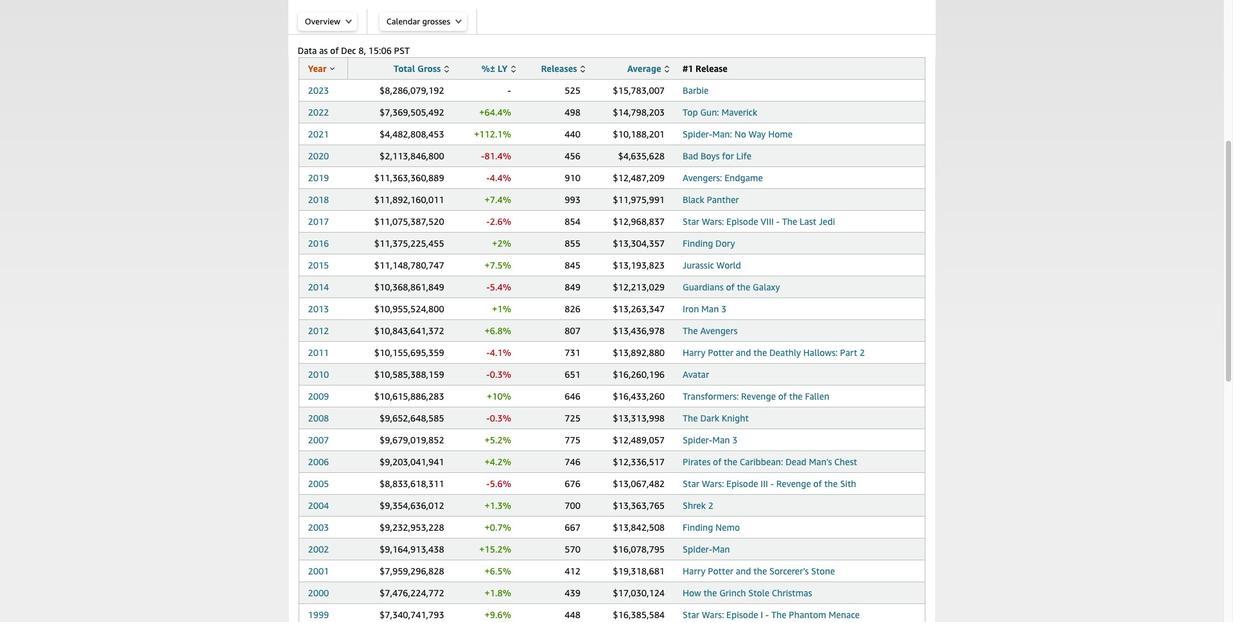 Task type: describe. For each thing, give the bounding box(es) containing it.
-0.3% for $10,585,388,159
[[487, 369, 511, 380]]

star for star wars: episode viii - the last jedi
[[683, 216, 700, 227]]

$10,955,524,800
[[375, 303, 444, 314]]

$13,304,357
[[613, 238, 665, 249]]

calendar
[[387, 16, 420, 26]]

phantom
[[789, 609, 827, 620]]

the right how
[[704, 587, 717, 598]]

iii
[[761, 478, 769, 489]]

ly
[[498, 63, 508, 74]]

2010
[[308, 369, 329, 380]]

2018 link
[[308, 194, 329, 205]]

2014
[[308, 281, 329, 292]]

+2%
[[492, 238, 511, 249]]

- down +6.8%
[[487, 347, 490, 358]]

2003
[[308, 522, 329, 533]]

498
[[565, 107, 581, 118]]

jurassic world link
[[683, 260, 741, 271]]

man:
[[713, 129, 733, 139]]

finding for finding nemo
[[683, 522, 713, 533]]

of left fallen
[[779, 391, 787, 402]]

775
[[565, 434, 581, 445]]

849
[[565, 281, 581, 292]]

$10,188,201
[[613, 129, 665, 139]]

dead
[[786, 456, 807, 467]]

5.4%
[[490, 281, 511, 292]]

viii
[[761, 216, 774, 227]]

boys
[[701, 150, 720, 161]]

4.4%
[[490, 172, 511, 183]]

the right i in the bottom of the page
[[772, 609, 787, 620]]

episode for viii
[[727, 216, 759, 227]]

jurassic
[[683, 260, 714, 271]]

2016
[[308, 238, 329, 249]]

$11,363,360,889
[[375, 172, 444, 183]]

the left 'galaxy'
[[737, 281, 751, 292]]

651
[[565, 369, 581, 380]]

2005
[[308, 478, 329, 489]]

menace
[[829, 609, 860, 620]]

2019
[[308, 172, 329, 183]]

15:06
[[369, 45, 392, 56]]

$7,959,296,828
[[380, 565, 444, 576]]

-2.6%
[[487, 216, 511, 227]]

last
[[800, 216, 817, 227]]

black panther link
[[683, 194, 739, 205]]

- down +112.1%
[[481, 150, 485, 161]]

-0.3% for $9,652,648,585
[[487, 413, 511, 423]]

+10%
[[487, 391, 511, 402]]

854
[[565, 216, 581, 227]]

2023
[[308, 85, 329, 96]]

746
[[565, 456, 581, 467]]

star wars: episode iii - revenge of the sith
[[683, 478, 857, 489]]

star wars: episode iii - revenge of the sith link
[[683, 478, 857, 489]]

episode for iii
[[727, 478, 759, 489]]

439
[[565, 587, 581, 598]]

the left dark
[[683, 413, 698, 423]]

- right i in the bottom of the page
[[766, 609, 769, 620]]

avengers
[[701, 325, 738, 336]]

spider-man: no way home link
[[683, 129, 793, 139]]

maverick
[[722, 107, 758, 118]]

top gun: maverick
[[683, 107, 758, 118]]

$19,318,681
[[613, 565, 665, 576]]

pirates
[[683, 456, 711, 467]]

+9.6%
[[485, 609, 511, 620]]

total gross link
[[394, 63, 449, 74]]

+64.4%
[[480, 107, 511, 118]]

the avengers
[[683, 325, 738, 336]]

$13,067,482
[[613, 478, 665, 489]]

of right as
[[330, 45, 339, 56]]

0.3% for $10,585,388,159
[[490, 369, 511, 380]]

dec
[[341, 45, 356, 56]]

2021
[[308, 129, 329, 139]]

$16,385,584
[[613, 609, 665, 620]]

of down world
[[726, 281, 735, 292]]

- down the ly
[[508, 85, 511, 96]]

the up stole
[[754, 565, 767, 576]]

0 vertical spatial revenge
[[742, 391, 776, 402]]

910
[[565, 172, 581, 183]]

finding nemo
[[683, 522, 740, 533]]

the down iron
[[683, 325, 698, 336]]

wars: for star wars: episode iii - revenge of the sith
[[702, 478, 724, 489]]

dropdown image
[[456, 19, 462, 24]]

2002 link
[[308, 544, 329, 555]]

finding nemo link
[[683, 522, 740, 533]]

-5.6%
[[487, 478, 511, 489]]

for
[[722, 150, 734, 161]]

bad boys for life link
[[683, 150, 752, 161]]

$16,078,795
[[613, 544, 665, 555]]

855
[[565, 238, 581, 249]]

$10,843,641,372
[[375, 325, 444, 336]]

-4.4%
[[487, 172, 511, 183]]

shrek
[[683, 500, 706, 511]]

of down man's
[[814, 478, 822, 489]]

harry for harry potter and the deathly hallows: part 2
[[683, 347, 706, 358]]

home
[[769, 129, 793, 139]]

wars: for star wars: episode i - the phantom menace
[[702, 609, 724, 620]]

top gun: maverick link
[[683, 107, 758, 118]]

$10,368,861,849
[[375, 281, 444, 292]]

and for sorcerer's
[[736, 565, 752, 576]]

spider- for spider-man
[[683, 544, 713, 555]]

top
[[683, 107, 698, 118]]

1 vertical spatial revenge
[[777, 478, 811, 489]]

#1
[[683, 63, 694, 74]]

%± ly link
[[482, 63, 516, 74]]

$7,340,741,793
[[380, 609, 444, 620]]

jurassic world
[[683, 260, 741, 271]]

deathly
[[770, 347, 801, 358]]

$10,155,695,359
[[375, 347, 444, 358]]

the dark knight
[[683, 413, 749, 423]]

world
[[717, 260, 741, 271]]

average link
[[628, 63, 670, 74]]

2022
[[308, 107, 329, 118]]

- right the iii
[[771, 478, 774, 489]]

$9,679,019,852
[[380, 434, 444, 445]]

$17,030,124
[[613, 587, 665, 598]]

dropdown image
[[346, 19, 352, 24]]

star for star wars: episode iii - revenge of the sith
[[683, 478, 700, 489]]

barbie
[[683, 85, 709, 96]]

2007 link
[[308, 434, 329, 445]]



Task type: vqa. For each thing, say whether or not it's contained in the screenshot.
Century associated with 20th Century Fox Film Corporation link above Dec 12, 2008
no



Task type: locate. For each thing, give the bounding box(es) containing it.
the down 'spider-man 3' link
[[724, 456, 738, 467]]

2006 link
[[308, 456, 329, 467]]

0 vertical spatial 2
[[860, 347, 865, 358]]

- down -4.1%
[[487, 369, 490, 380]]

0 vertical spatial potter
[[708, 347, 734, 358]]

2 finding from the top
[[683, 522, 713, 533]]

2 right shrek
[[709, 500, 714, 511]]

0 vertical spatial wars:
[[702, 216, 724, 227]]

pirates of the caribbean: dead man's chest link
[[683, 456, 858, 467]]

wars: down grinch
[[702, 609, 724, 620]]

star wars: episode viii - the last jedi
[[683, 216, 836, 227]]

harry potter and the sorcerer's stone
[[683, 565, 835, 576]]

0 vertical spatial -0.3%
[[487, 369, 511, 380]]

star wars: episode i - the phantom menace link
[[683, 609, 860, 620]]

star up shrek
[[683, 478, 700, 489]]

star down black
[[683, 216, 700, 227]]

1 vertical spatial 3
[[733, 434, 738, 445]]

1 harry from the top
[[683, 347, 706, 358]]

1 vertical spatial 0.3%
[[490, 413, 511, 423]]

2
[[860, 347, 865, 358], [709, 500, 714, 511]]

avengers: endgame link
[[683, 172, 763, 183]]

2015
[[308, 260, 329, 271]]

data
[[298, 45, 317, 56]]

-0.3% down -4.1%
[[487, 369, 511, 380]]

the left fallen
[[790, 391, 803, 402]]

potter up grinch
[[708, 565, 734, 576]]

finding up jurassic
[[683, 238, 713, 249]]

$13,313,998
[[613, 413, 665, 423]]

2.6%
[[490, 216, 511, 227]]

wars: up shrek 2 "link"
[[702, 478, 724, 489]]

1 potter from the top
[[708, 347, 734, 358]]

2 harry from the top
[[683, 565, 706, 576]]

and down the avengers
[[736, 347, 752, 358]]

2005 link
[[308, 478, 329, 489]]

448
[[565, 609, 581, 620]]

the left sith
[[825, 478, 838, 489]]

0 vertical spatial finding
[[683, 238, 713, 249]]

1 vertical spatial finding
[[683, 522, 713, 533]]

star down how
[[683, 609, 700, 620]]

2 and from the top
[[736, 565, 752, 576]]

1 star from the top
[[683, 216, 700, 227]]

0 vertical spatial star
[[683, 216, 700, 227]]

spider- down finding nemo link
[[683, 544, 713, 555]]

wars: for star wars: episode viii - the last jedi
[[702, 216, 724, 227]]

finding down shrek 2 "link"
[[683, 522, 713, 533]]

1 vertical spatial 2
[[709, 500, 714, 511]]

+1.3%
[[485, 500, 511, 511]]

440
[[565, 129, 581, 139]]

0.3% for $9,652,648,585
[[490, 413, 511, 423]]

676
[[565, 478, 581, 489]]

- up the +1.3%
[[487, 478, 490, 489]]

harry up avatar link at the right of the page
[[683, 347, 706, 358]]

avatar link
[[683, 369, 710, 380]]

1 horizontal spatial 3
[[733, 434, 738, 445]]

man down the dark knight at right bottom
[[713, 434, 730, 445]]

the dark knight link
[[683, 413, 749, 423]]

transformers: revenge of the fallen
[[683, 391, 830, 402]]

dory
[[716, 238, 736, 249]]

2017
[[308, 216, 329, 227]]

4.1%
[[490, 347, 511, 358]]

$7,369,505,492
[[380, 107, 444, 118]]

2 -0.3% from the top
[[487, 413, 511, 423]]

2012
[[308, 325, 329, 336]]

- down +7.4%
[[487, 216, 490, 227]]

2 episode from the top
[[727, 478, 759, 489]]

way
[[749, 129, 766, 139]]

+7.4%
[[485, 194, 511, 205]]

525
[[565, 85, 581, 96]]

christmas
[[772, 587, 813, 598]]

finding for finding dory
[[683, 238, 713, 249]]

harry for harry potter and the sorcerer's stone
[[683, 565, 706, 576]]

700
[[565, 500, 581, 511]]

the left deathly
[[754, 347, 767, 358]]

1 vertical spatial harry
[[683, 565, 706, 576]]

$9,652,648,585
[[380, 413, 444, 423]]

2 wars: from the top
[[702, 478, 724, 489]]

grosses
[[422, 16, 450, 26]]

2011
[[308, 347, 329, 358]]

1 vertical spatial potter
[[708, 565, 734, 576]]

- down +7.5%
[[487, 281, 490, 292]]

$13,892,880
[[613, 347, 665, 358]]

man for spider-man 3
[[713, 434, 730, 445]]

$10,615,886,283
[[375, 391, 444, 402]]

3 for iron man 3
[[722, 303, 727, 314]]

3 up the avengers
[[722, 303, 727, 314]]

0 horizontal spatial 3
[[722, 303, 727, 314]]

spider- for spider-man: no way home
[[683, 129, 713, 139]]

transformers:
[[683, 391, 739, 402]]

potter for harry potter and the deathly hallows: part 2
[[708, 347, 734, 358]]

of right pirates
[[713, 456, 722, 467]]

-
[[508, 85, 511, 96], [481, 150, 485, 161], [487, 172, 490, 183], [487, 216, 490, 227], [777, 216, 780, 227], [487, 281, 490, 292], [487, 347, 490, 358], [487, 369, 490, 380], [487, 413, 490, 423], [487, 478, 490, 489], [771, 478, 774, 489], [766, 609, 769, 620]]

releases link
[[541, 63, 585, 74]]

0.3% down 4.1%
[[490, 369, 511, 380]]

5.6%
[[490, 478, 511, 489]]

average
[[628, 63, 662, 74]]

the left last at the right of the page
[[782, 216, 798, 227]]

potter for harry potter and the sorcerer's stone
[[708, 565, 734, 576]]

0.3% down +10%
[[490, 413, 511, 423]]

wars: down black panther
[[702, 216, 724, 227]]

2 vertical spatial wars:
[[702, 609, 724, 620]]

man down nemo
[[713, 544, 730, 555]]

finding dory
[[683, 238, 736, 249]]

man for iron man 3
[[702, 303, 719, 314]]

and for deathly
[[736, 347, 752, 358]]

stone
[[812, 565, 835, 576]]

$12,968,837
[[613, 216, 665, 227]]

0 vertical spatial and
[[736, 347, 752, 358]]

0 vertical spatial man
[[702, 303, 719, 314]]

revenge up knight
[[742, 391, 776, 402]]

1 horizontal spatial 2
[[860, 347, 865, 358]]

-0.3% down +10%
[[487, 413, 511, 423]]

2006
[[308, 456, 329, 467]]

harry potter and the sorcerer's stone link
[[683, 565, 835, 576]]

0 vertical spatial spider-
[[683, 129, 713, 139]]

0 vertical spatial 0.3%
[[490, 369, 511, 380]]

0 vertical spatial 3
[[722, 303, 727, 314]]

1 -0.3% from the top
[[487, 369, 511, 380]]

2 star from the top
[[683, 478, 700, 489]]

3 episode from the top
[[727, 609, 759, 620]]

endgame
[[725, 172, 763, 183]]

episode left i in the bottom of the page
[[727, 609, 759, 620]]

3 for spider-man 3
[[733, 434, 738, 445]]

revenge
[[742, 391, 776, 402], [777, 478, 811, 489]]

807
[[565, 325, 581, 336]]

456
[[565, 150, 581, 161]]

0 vertical spatial harry
[[683, 347, 706, 358]]

$11,075,387,520
[[375, 216, 444, 227]]

jedi
[[819, 216, 836, 227]]

revenge down dead at the bottom right of the page
[[777, 478, 811, 489]]

1 vertical spatial spider-
[[683, 434, 713, 445]]

harry up how
[[683, 565, 706, 576]]

0 vertical spatial episode
[[727, 216, 759, 227]]

2017 link
[[308, 216, 329, 227]]

episode left viii
[[727, 216, 759, 227]]

spider- up pirates
[[683, 434, 713, 445]]

845
[[565, 260, 581, 271]]

stole
[[749, 587, 770, 598]]

1 wars: from the top
[[702, 216, 724, 227]]

2021 link
[[308, 129, 329, 139]]

570
[[565, 544, 581, 555]]

nemo
[[716, 522, 740, 533]]

2008 link
[[308, 413, 329, 423]]

total gross
[[394, 63, 441, 74]]

and
[[736, 347, 752, 358], [736, 565, 752, 576]]

- right viii
[[777, 216, 780, 227]]

release
[[696, 63, 728, 74]]

spider- for spider-man 3
[[683, 434, 713, 445]]

3 spider- from the top
[[683, 544, 713, 555]]

2 vertical spatial star
[[683, 609, 700, 620]]

chest
[[835, 456, 858, 467]]

3 down knight
[[733, 434, 738, 445]]

2 potter from the top
[[708, 565, 734, 576]]

bad
[[683, 150, 699, 161]]

725
[[565, 413, 581, 423]]

2009 link
[[308, 391, 329, 402]]

0 horizontal spatial 2
[[709, 500, 714, 511]]

2 right part
[[860, 347, 865, 358]]

$13,436,978
[[613, 325, 665, 336]]

episode for i
[[727, 609, 759, 620]]

grinch
[[720, 587, 746, 598]]

1 vertical spatial -0.3%
[[487, 413, 511, 423]]

1 vertical spatial star
[[683, 478, 700, 489]]

fallen
[[805, 391, 830, 402]]

episode left the iii
[[727, 478, 759, 489]]

galaxy
[[753, 281, 780, 292]]

potter down the avengers
[[708, 347, 734, 358]]

1 0.3% from the top
[[490, 369, 511, 380]]

1 vertical spatial and
[[736, 565, 752, 576]]

2 0.3% from the top
[[490, 413, 511, 423]]

1 finding from the top
[[683, 238, 713, 249]]

- up +5.2%
[[487, 413, 490, 423]]

-4.1%
[[487, 347, 511, 358]]

1 and from the top
[[736, 347, 752, 358]]

iron man 3 link
[[683, 303, 727, 314]]

$8,833,618,311
[[380, 478, 444, 489]]

$12,336,517
[[613, 456, 665, 467]]

3 wars: from the top
[[702, 609, 724, 620]]

finding dory link
[[683, 238, 736, 249]]

1 vertical spatial man
[[713, 434, 730, 445]]

1 vertical spatial wars:
[[702, 478, 724, 489]]

2 vertical spatial spider-
[[683, 544, 713, 555]]

$11,892,160,011
[[375, 194, 444, 205]]

man for spider-man
[[713, 544, 730, 555]]

1 spider- from the top
[[683, 129, 713, 139]]

star wars: episode i - the phantom menace
[[683, 609, 860, 620]]

as
[[319, 45, 328, 56]]

episode
[[727, 216, 759, 227], [727, 478, 759, 489], [727, 609, 759, 620]]

$4,482,808,453
[[380, 129, 444, 139]]

guardians of the galaxy
[[683, 281, 780, 292]]

$11,375,225,455
[[375, 238, 444, 249]]

$8,286,079,192
[[380, 85, 444, 96]]

2 spider- from the top
[[683, 434, 713, 445]]

harry potter and the deathly hallows: part 2 link
[[683, 347, 865, 358]]

spider- up bad
[[683, 129, 713, 139]]

1 vertical spatial episode
[[727, 478, 759, 489]]

2 vertical spatial man
[[713, 544, 730, 555]]

and up how the grinch stole christmas
[[736, 565, 752, 576]]

2013 link
[[308, 303, 329, 314]]

shrek 2 link
[[683, 500, 714, 511]]

3 star from the top
[[683, 609, 700, 620]]

1 episode from the top
[[727, 216, 759, 227]]

826
[[565, 303, 581, 314]]

- down -81.4%
[[487, 172, 490, 183]]

man right iron
[[702, 303, 719, 314]]

-5.4%
[[487, 281, 511, 292]]

2 vertical spatial episode
[[727, 609, 759, 620]]

star for star wars: episode i - the phantom menace
[[683, 609, 700, 620]]



